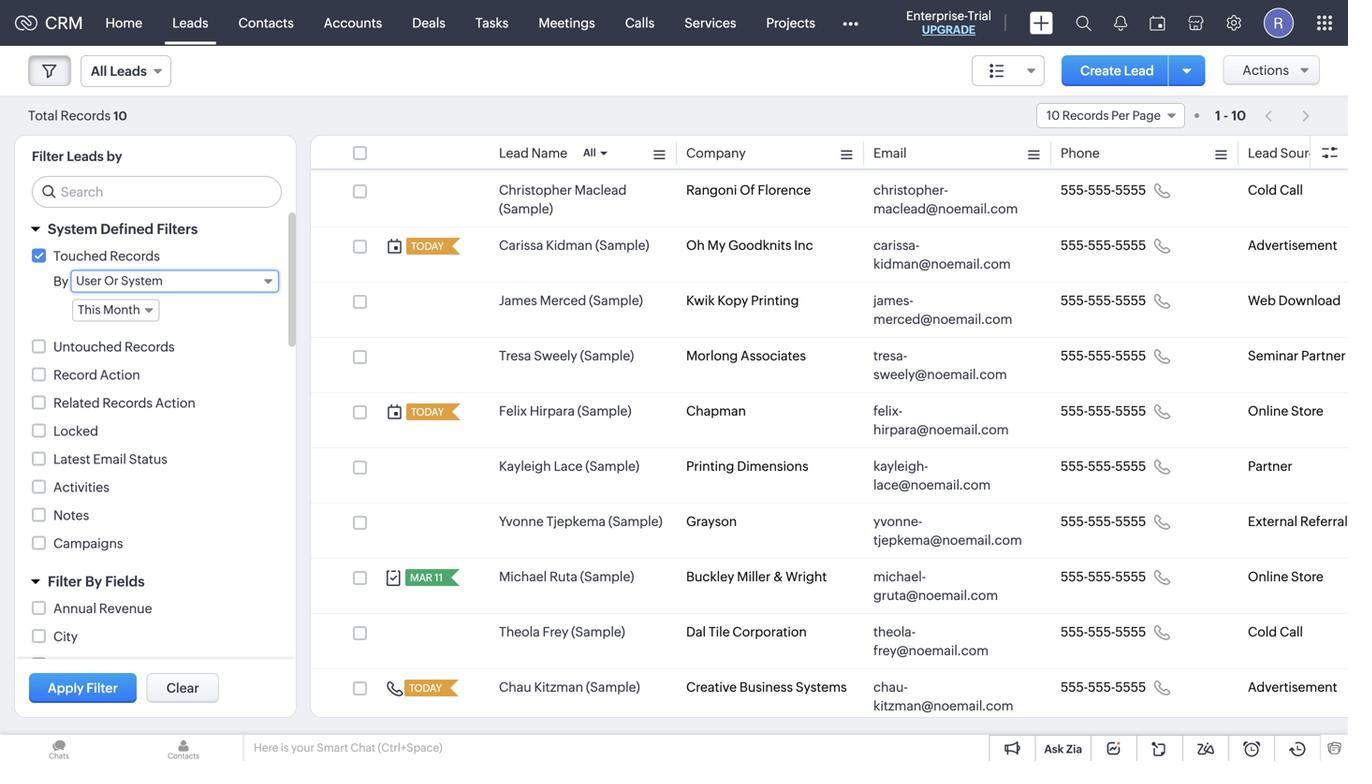 Task type: describe. For each thing, give the bounding box(es) containing it.
kopy
[[718, 293, 748, 308]]

michael-
[[874, 569, 926, 584]]

signals image
[[1114, 15, 1127, 31]]

records for total
[[61, 108, 111, 123]]

555-555-5555 for felix- hirpara@noemail.com
[[1061, 404, 1146, 419]]

(sample) for theola frey (sample)
[[571, 625, 625, 640]]

total
[[28, 108, 58, 123]]

(sample) for yvonne tjepkema (sample)
[[609, 514, 663, 529]]

my
[[708, 238, 726, 253]]

555-555-5555 for theola- frey@noemail.com
[[1061, 625, 1146, 640]]

10 for 1 - 10
[[1232, 108, 1246, 123]]

555-555-5555 for james- merced@noemail.com
[[1061, 293, 1146, 308]]

gruta@noemail.com
[[874, 588, 998, 603]]

All Leads field
[[81, 55, 171, 87]]

theola-
[[874, 625, 916, 640]]

miller
[[737, 569, 771, 584]]

lead for lead name
[[499, 146, 529, 161]]

online for michael- gruta@noemail.com
[[1248, 569, 1289, 584]]

felix- hirpara@noemail.com
[[874, 404, 1009, 437]]

associates
[[741, 348, 806, 363]]

apply filter
[[48, 681, 118, 696]]

trial
[[968, 9, 992, 23]]

today link for chau
[[405, 680, 444, 697]]

yvonne
[[499, 514, 544, 529]]

555-555-5555 for tresa- sweely@noemail.com
[[1061, 348, 1146, 363]]

theola- frey@noemail.com link
[[874, 623, 1023, 660]]

grayson
[[686, 514, 737, 529]]

seminar
[[1248, 348, 1299, 363]]

services link
[[670, 0, 751, 45]]

dal
[[686, 625, 706, 640]]

kitzman@noemail.com
[[874, 699, 1014, 714]]

james- merced@noemail.com
[[874, 293, 1013, 327]]

per
[[1112, 109, 1130, 123]]

james-
[[874, 293, 914, 308]]

records for untouched
[[125, 339, 175, 354]]

carissa- kidman@noemail.com link
[[874, 236, 1023, 273]]

hirpara
[[530, 404, 575, 419]]

home
[[105, 15, 142, 30]]

store for michael- gruta@noemail.com
[[1291, 569, 1324, 584]]

0 vertical spatial action
[[100, 368, 140, 383]]

download
[[1279, 293, 1341, 308]]

10 records per page
[[1047, 109, 1161, 123]]

5555 for carissa- kidman@noemail.com
[[1115, 238, 1146, 253]]

record action
[[53, 368, 140, 383]]

0 horizontal spatial printing
[[686, 459, 734, 474]]

1 horizontal spatial company
[[686, 146, 746, 161]]

annual
[[53, 601, 96, 616]]

system inside user or system field
[[121, 274, 163, 288]]

morlong
[[686, 348, 738, 363]]

cold for theola- frey@noemail.com
[[1248, 625, 1277, 640]]

contacts image
[[125, 735, 243, 761]]

revenue
[[99, 601, 152, 616]]

james merced (sample)
[[499, 293, 643, 308]]

city
[[53, 629, 78, 644]]

filter for filter leads by
[[32, 149, 64, 164]]

enterprise-
[[906, 9, 968, 23]]

tresa- sweely@noemail.com link
[[874, 346, 1023, 384]]

creative
[[686, 680, 737, 695]]

frey@noemail.com
[[874, 643, 989, 658]]

rangoni of florence
[[686, 183, 811, 198]]

5555 for theola- frey@noemail.com
[[1115, 625, 1146, 640]]

lead inside the create lead button
[[1124, 63, 1154, 78]]

10 for total records 10
[[113, 109, 127, 123]]

referral
[[1301, 514, 1348, 529]]

Search text field
[[33, 177, 281, 207]]

5555 for christopher- maclead@noemail.com
[[1115, 183, 1146, 198]]

dal tile corporation
[[686, 625, 807, 640]]

(sample) for james merced (sample)
[[589, 293, 643, 308]]

all leads
[[91, 64, 147, 79]]

create menu element
[[1019, 0, 1065, 45]]

11
[[435, 572, 443, 584]]

inc
[[794, 238, 813, 253]]

mar 11
[[410, 572, 443, 584]]

your
[[291, 742, 315, 754]]

accounts
[[324, 15, 382, 30]]

create
[[1081, 63, 1122, 78]]

related records action
[[53, 396, 196, 411]]

lead name
[[499, 146, 568, 161]]

zia
[[1066, 743, 1082, 756]]

chats image
[[0, 735, 118, 761]]

page
[[1133, 109, 1161, 123]]

leads for filter leads by
[[67, 149, 104, 164]]

(sample) for tresa sweely (sample)
[[580, 348, 634, 363]]

month
[[103, 303, 140, 317]]

crm
[[45, 13, 83, 33]]

tresa- sweely@noemail.com
[[874, 348, 1007, 382]]

call for christopher- maclead@noemail.com
[[1280, 183, 1303, 198]]

fields
[[105, 574, 145, 590]]

calls
[[625, 15, 655, 30]]

theola- frey@noemail.com
[[874, 625, 989, 658]]

notes
[[53, 508, 89, 523]]

online store for felix- hirpara@noemail.com
[[1248, 404, 1324, 419]]

chau-
[[874, 680, 908, 695]]

apply
[[48, 681, 84, 696]]

filter for filter by fields
[[48, 574, 82, 590]]

kayleigh- lace@noemail.com
[[874, 459, 991, 493]]

morlong associates
[[686, 348, 806, 363]]

of
[[740, 183, 755, 198]]

0 horizontal spatial company
[[53, 657, 113, 672]]

5555 for felix- hirpara@noemail.com
[[1115, 404, 1146, 419]]

call for theola- frey@noemail.com
[[1280, 625, 1303, 640]]

christopher- maclead@noemail.com
[[874, 183, 1018, 216]]

tasks link
[[461, 0, 524, 45]]

christopher-
[[874, 183, 948, 198]]

555-555-5555 for michael- gruta@noemail.com
[[1061, 569, 1146, 584]]

deals
[[412, 15, 446, 30]]

here
[[254, 742, 279, 754]]

5555 for tresa- sweely@noemail.com
[[1115, 348, 1146, 363]]

records for touched
[[110, 249, 160, 264]]

1 horizontal spatial printing
[[751, 293, 799, 308]]

leads for all leads
[[110, 64, 147, 79]]

maclead@noemail.com
[[874, 201, 1018, 216]]

by
[[107, 149, 122, 164]]

sweely@noemail.com
[[874, 367, 1007, 382]]

mar
[[410, 572, 433, 584]]

&
[[773, 569, 783, 584]]

lace@noemail.com
[[874, 478, 991, 493]]

1 horizontal spatial email
[[874, 146, 907, 161]]

chau kitzman (sample) link
[[499, 678, 640, 697]]

systems
[[796, 680, 847, 695]]

tjepkema@noemail.com
[[874, 533, 1022, 548]]

merced
[[540, 293, 586, 308]]

james merced (sample) link
[[499, 291, 643, 310]]

carissa kidman (sample)
[[499, 238, 649, 253]]



Task type: vqa. For each thing, say whether or not it's contained in the screenshot.


Task type: locate. For each thing, give the bounding box(es) containing it.
1 vertical spatial company
[[53, 657, 113, 672]]

store
[[1291, 404, 1324, 419], [1291, 569, 1324, 584]]

1 555-555-5555 from the top
[[1061, 183, 1146, 198]]

0 vertical spatial all
[[91, 64, 107, 79]]

555-555-5555
[[1061, 183, 1146, 198], [1061, 238, 1146, 253], [1061, 293, 1146, 308], [1061, 348, 1146, 363], [1061, 404, 1146, 419], [1061, 459, 1146, 474], [1061, 514, 1146, 529], [1061, 569, 1146, 584], [1061, 625, 1146, 640], [1061, 680, 1146, 695]]

filter inside button
[[86, 681, 118, 696]]

None field
[[972, 55, 1045, 86]]

advertisement for carissa- kidman@noemail.com
[[1248, 238, 1338, 253]]

(sample) right 'tjepkema'
[[609, 514, 663, 529]]

10 555-555-5555 from the top
[[1061, 680, 1146, 695]]

seminar partner
[[1248, 348, 1346, 363]]

0 horizontal spatial action
[[100, 368, 140, 383]]

1 vertical spatial cold call
[[1248, 625, 1303, 640]]

2 store from the top
[[1291, 569, 1324, 584]]

1 5555 from the top
[[1115, 183, 1146, 198]]

0 horizontal spatial lead
[[499, 146, 529, 161]]

system right or
[[121, 274, 163, 288]]

2 cold from the top
[[1248, 625, 1277, 640]]

signals element
[[1103, 0, 1139, 46]]

2 horizontal spatial leads
[[172, 15, 208, 30]]

1 vertical spatial today link
[[406, 404, 446, 420]]

online store
[[1248, 404, 1324, 419], [1248, 569, 1324, 584]]

6 555-555-5555 from the top
[[1061, 459, 1146, 474]]

deals link
[[397, 0, 461, 45]]

3 5555 from the top
[[1115, 293, 1146, 308]]

company up the 'rangoni'
[[686, 146, 746, 161]]

2 online store from the top
[[1248, 569, 1324, 584]]

leads down home
[[110, 64, 147, 79]]

christopher
[[499, 183, 572, 198]]

555-555-5555 for yvonne- tjepkema@noemail.com
[[1061, 514, 1146, 529]]

(sample) for christopher maclead (sample)
[[499, 201, 553, 216]]

0 vertical spatial printing
[[751, 293, 799, 308]]

external
[[1248, 514, 1298, 529]]

store down external referral
[[1291, 569, 1324, 584]]

company up apply filter button
[[53, 657, 113, 672]]

2 555-555-5555 from the top
[[1061, 238, 1146, 253]]

0 horizontal spatial system
[[48, 221, 97, 237]]

action
[[100, 368, 140, 383], [155, 396, 196, 411]]

555-555-5555 for carissa- kidman@noemail.com
[[1061, 238, 1146, 253]]

ask zia
[[1045, 743, 1082, 756]]

1 vertical spatial all
[[583, 147, 596, 159]]

ask
[[1045, 743, 1064, 756]]

9 555-555-5555 from the top
[[1061, 625, 1146, 640]]

kitzman
[[534, 680, 583, 695]]

records inside "field"
[[1063, 109, 1109, 123]]

christopher- maclead@noemail.com link
[[874, 181, 1023, 218]]

(sample) right hirpara
[[578, 404, 632, 419]]

email right the latest
[[93, 452, 126, 467]]

4 555-555-5555 from the top
[[1061, 348, 1146, 363]]

filter down total
[[32, 149, 64, 164]]

lead left source
[[1248, 146, 1278, 161]]

row group containing christopher maclead (sample)
[[311, 172, 1348, 725]]

5555 for james- merced@noemail.com
[[1115, 293, 1146, 308]]

0 vertical spatial company
[[686, 146, 746, 161]]

carissa-
[[874, 238, 920, 253]]

cold call for christopher- maclead@noemail.com
[[1248, 183, 1303, 198]]

1 cold call from the top
[[1248, 183, 1303, 198]]

1 horizontal spatial partner
[[1302, 348, 1346, 363]]

yvonne- tjepkema@noemail.com
[[874, 514, 1022, 548]]

10 right -
[[1232, 108, 1246, 123]]

filter up 'annual' on the left bottom of page
[[48, 574, 82, 590]]

touched
[[53, 249, 107, 264]]

felix hirpara (sample)
[[499, 404, 632, 419]]

1 horizontal spatial by
[[85, 574, 102, 590]]

system inside "system defined filters" dropdown button
[[48, 221, 97, 237]]

2 vertical spatial leads
[[67, 149, 104, 164]]

online down external
[[1248, 569, 1289, 584]]

partner right seminar
[[1302, 348, 1346, 363]]

1 horizontal spatial all
[[583, 147, 596, 159]]

all inside field
[[91, 64, 107, 79]]

0 vertical spatial filter
[[32, 149, 64, 164]]

1 vertical spatial email
[[93, 452, 126, 467]]

kwik
[[686, 293, 715, 308]]

1 horizontal spatial action
[[155, 396, 196, 411]]

printing right kopy
[[751, 293, 799, 308]]

frey
[[543, 625, 569, 640]]

leads link
[[157, 0, 223, 45]]

all up maclead
[[583, 147, 596, 159]]

meetings link
[[524, 0, 610, 45]]

wright
[[786, 569, 827, 584]]

2 call from the top
[[1280, 625, 1303, 640]]

1 vertical spatial call
[[1280, 625, 1303, 640]]

0 vertical spatial by
[[53, 274, 69, 289]]

records down month
[[125, 339, 175, 354]]

records up the filter leads by
[[61, 108, 111, 123]]

all for all leads
[[91, 64, 107, 79]]

User Or System field
[[70, 270, 279, 293]]

yvonne tjepkema (sample) link
[[499, 512, 663, 531]]

related
[[53, 396, 100, 411]]

5555 for michael- gruta@noemail.com
[[1115, 569, 1146, 584]]

555-555-5555 for kayleigh- lace@noemail.com
[[1061, 459, 1146, 474]]

(sample) for carissa kidman (sample)
[[595, 238, 649, 253]]

lead for lead source
[[1248, 146, 1278, 161]]

lead source
[[1248, 146, 1324, 161]]

all up total records 10
[[91, 64, 107, 79]]

buckley
[[686, 569, 735, 584]]

today link for felix
[[406, 404, 446, 420]]

online for felix- hirpara@noemail.com
[[1248, 404, 1289, 419]]

2 vertical spatial today
[[409, 683, 442, 694]]

name
[[532, 146, 568, 161]]

(sample) right frey
[[571, 625, 625, 640]]

(sample)
[[499, 201, 553, 216], [595, 238, 649, 253], [589, 293, 643, 308], [580, 348, 634, 363], [578, 404, 632, 419], [586, 459, 640, 474], [609, 514, 663, 529], [580, 569, 634, 584], [571, 625, 625, 640], [586, 680, 640, 695]]

1 call from the top
[[1280, 183, 1303, 198]]

1 vertical spatial advertisement
[[1248, 680, 1338, 695]]

7 5555 from the top
[[1115, 514, 1146, 529]]

contacts
[[238, 15, 294, 30]]

1 vertical spatial cold
[[1248, 625, 1277, 640]]

5555 for chau- kitzman@noemail.com
[[1115, 680, 1146, 695]]

2 vertical spatial today link
[[405, 680, 444, 697]]

0 horizontal spatial all
[[91, 64, 107, 79]]

1 vertical spatial system
[[121, 274, 163, 288]]

partner
[[1302, 348, 1346, 363], [1248, 459, 1293, 474]]

create menu image
[[1030, 12, 1053, 34]]

(sample) for kayleigh lace (sample)
[[586, 459, 640, 474]]

2 vertical spatial filter
[[86, 681, 118, 696]]

search image
[[1076, 15, 1092, 31]]

michael ruta (sample) link
[[499, 567, 634, 586]]

555-
[[1061, 183, 1088, 198], [1088, 183, 1115, 198], [1061, 238, 1088, 253], [1088, 238, 1115, 253], [1061, 293, 1088, 308], [1088, 293, 1115, 308], [1061, 348, 1088, 363], [1088, 348, 1115, 363], [1061, 404, 1088, 419], [1088, 404, 1115, 419], [1061, 459, 1088, 474], [1088, 459, 1115, 474], [1061, 514, 1088, 529], [1088, 514, 1115, 529], [1061, 569, 1088, 584], [1088, 569, 1115, 584], [1061, 625, 1088, 640], [1088, 625, 1115, 640], [1061, 680, 1088, 695], [1088, 680, 1115, 695]]

1 cold from the top
[[1248, 183, 1277, 198]]

records down the record action
[[102, 396, 153, 411]]

kayleigh lace (sample) link
[[499, 457, 640, 476]]

this month
[[78, 303, 140, 317]]

kwik kopy printing
[[686, 293, 799, 308]]

1 online store from the top
[[1248, 404, 1324, 419]]

0 horizontal spatial email
[[93, 452, 126, 467]]

(sample) for chau kitzman (sample)
[[586, 680, 640, 695]]

source
[[1281, 146, 1324, 161]]

status
[[129, 452, 167, 467]]

1 horizontal spatial leads
[[110, 64, 147, 79]]

external referral
[[1248, 514, 1348, 529]]

navigation
[[1256, 102, 1320, 129]]

action up status at the left bottom
[[155, 396, 196, 411]]

today for felix hirpara (sample)
[[411, 406, 444, 418]]

chau- kitzman@noemail.com
[[874, 680, 1014, 714]]

store down seminar partner
[[1291, 404, 1324, 419]]

Other Modules field
[[831, 8, 871, 38]]

5555 for yvonne- tjepkema@noemail.com
[[1115, 514, 1146, 529]]

cold call for theola- frey@noemail.com
[[1248, 625, 1303, 640]]

chau- kitzman@noemail.com link
[[874, 678, 1023, 715]]

2 online from the top
[[1248, 569, 1289, 584]]

(sample) inside "christopher maclead (sample)"
[[499, 201, 553, 216]]

1 advertisement from the top
[[1248, 238, 1338, 253]]

0 horizontal spatial leads
[[67, 149, 104, 164]]

james
[[499, 293, 537, 308]]

1 online from the top
[[1248, 404, 1289, 419]]

1 horizontal spatial 10
[[1047, 109, 1060, 123]]

services
[[685, 15, 736, 30]]

0 vertical spatial email
[[874, 146, 907, 161]]

online store for michael- gruta@noemail.com
[[1248, 569, 1324, 584]]

1 vertical spatial by
[[85, 574, 102, 590]]

1 vertical spatial printing
[[686, 459, 734, 474]]

goodknits
[[729, 238, 792, 253]]

0 horizontal spatial 10
[[113, 109, 127, 123]]

555-555-5555 for chau- kitzman@noemail.com
[[1061, 680, 1146, 695]]

projects
[[766, 15, 816, 30]]

1 vertical spatial partner
[[1248, 459, 1293, 474]]

1 vertical spatial today
[[411, 406, 444, 418]]

store for felix- hirpara@noemail.com
[[1291, 404, 1324, 419]]

leads left 'by'
[[67, 149, 104, 164]]

rangoni
[[686, 183, 737, 198]]

tile
[[709, 625, 730, 640]]

kayleigh lace (sample)
[[499, 459, 640, 474]]

5 555-555-5555 from the top
[[1061, 404, 1146, 419]]

by inside "filter by fields" dropdown button
[[85, 574, 102, 590]]

this
[[78, 303, 101, 317]]

latest email status
[[53, 452, 167, 467]]

today for chau kitzman (sample)
[[409, 683, 442, 694]]

felix-
[[874, 404, 903, 419]]

(sample) for felix hirpara (sample)
[[578, 404, 632, 419]]

8 5555 from the top
[[1115, 569, 1146, 584]]

2 horizontal spatial 10
[[1232, 108, 1246, 123]]

chau kitzman (sample)
[[499, 680, 640, 695]]

total records 10
[[28, 108, 127, 123]]

6 5555 from the top
[[1115, 459, 1146, 474]]

(sample) inside 'link'
[[609, 514, 663, 529]]

size image
[[990, 63, 1005, 80]]

0 horizontal spatial by
[[53, 274, 69, 289]]

0 vertical spatial partner
[[1302, 348, 1346, 363]]

10 5555 from the top
[[1115, 680, 1146, 695]]

carissa kidman (sample) link
[[499, 236, 649, 255]]

10 inside total records 10
[[113, 109, 127, 123]]

records down defined
[[110, 249, 160, 264]]

row group
[[311, 172, 1348, 725]]

leads inside all leads field
[[110, 64, 147, 79]]

all for all
[[583, 147, 596, 159]]

0 vertical spatial call
[[1280, 183, 1303, 198]]

This Month field
[[72, 299, 160, 322]]

1 vertical spatial action
[[155, 396, 196, 411]]

0 vertical spatial system
[[48, 221, 97, 237]]

0 vertical spatial store
[[1291, 404, 1324, 419]]

leads right home
[[172, 15, 208, 30]]

michael- gruta@noemail.com
[[874, 569, 998, 603]]

0 vertical spatial leads
[[172, 15, 208, 30]]

5 5555 from the top
[[1115, 404, 1146, 419]]

(sample) down christopher
[[499, 201, 553, 216]]

kidman
[[546, 238, 593, 253]]

10
[[1232, 108, 1246, 123], [1047, 109, 1060, 123], [113, 109, 127, 123]]

here is your smart chat (ctrl+space)
[[254, 742, 443, 754]]

all
[[91, 64, 107, 79], [583, 147, 596, 159]]

call
[[1280, 183, 1303, 198], [1280, 625, 1303, 640]]

profile element
[[1253, 0, 1305, 45]]

lead right create
[[1124, 63, 1154, 78]]

1 vertical spatial online store
[[1248, 569, 1324, 584]]

0 vertical spatial advertisement
[[1248, 238, 1338, 253]]

calendar image
[[1150, 15, 1166, 30]]

10 inside 10 records per page "field"
[[1047, 109, 1060, 123]]

yvonne tjepkema (sample)
[[499, 514, 663, 529]]

(sample) right 'kitzman'
[[586, 680, 640, 695]]

create lead
[[1081, 63, 1154, 78]]

0 vertical spatial online store
[[1248, 404, 1324, 419]]

5555 for kayleigh- lace@noemail.com
[[1115, 459, 1146, 474]]

1 - 10
[[1215, 108, 1246, 123]]

(sample) right the lace
[[586, 459, 640, 474]]

0 vertical spatial today link
[[406, 238, 446, 255]]

10 up 'by'
[[113, 109, 127, 123]]

10 left per
[[1047, 109, 1060, 123]]

2 advertisement from the top
[[1248, 680, 1338, 695]]

4 5555 from the top
[[1115, 348, 1146, 363]]

lead left name
[[499, 146, 529, 161]]

0 vertical spatial cold
[[1248, 183, 1277, 198]]

hirpara@noemail.com
[[874, 422, 1009, 437]]

records for related
[[102, 396, 153, 411]]

merced@noemail.com
[[874, 312, 1013, 327]]

yvonne- tjepkema@noemail.com link
[[874, 512, 1023, 550]]

logo image
[[15, 15, 37, 30]]

online down seminar
[[1248, 404, 1289, 419]]

(sample) right the merced at the top left
[[589, 293, 643, 308]]

(ctrl+space)
[[378, 742, 443, 754]]

online store down external referral
[[1248, 569, 1324, 584]]

7 555-555-5555 from the top
[[1061, 514, 1146, 529]]

today link for carissa
[[406, 238, 446, 255]]

search element
[[1065, 0, 1103, 46]]

email up the christopher-
[[874, 146, 907, 161]]

printing dimensions
[[686, 459, 809, 474]]

filter right apply
[[86, 681, 118, 696]]

2 horizontal spatial lead
[[1248, 146, 1278, 161]]

9 5555 from the top
[[1115, 625, 1146, 640]]

filter inside dropdown button
[[48, 574, 82, 590]]

8 555-555-5555 from the top
[[1061, 569, 1146, 584]]

by left user
[[53, 274, 69, 289]]

3 555-555-5555 from the top
[[1061, 293, 1146, 308]]

advertisement for chau- kitzman@noemail.com
[[1248, 680, 1338, 695]]

tresa-
[[874, 348, 907, 363]]

0 vertical spatial cold call
[[1248, 183, 1303, 198]]

(sample) right sweely
[[580, 348, 634, 363]]

profile image
[[1264, 8, 1294, 38]]

1 vertical spatial leads
[[110, 64, 147, 79]]

web download
[[1248, 293, 1341, 308]]

leads inside leads link
[[172, 15, 208, 30]]

(sample) for michael ruta (sample)
[[580, 569, 634, 584]]

records left per
[[1063, 109, 1109, 123]]

locked
[[53, 424, 98, 439]]

latest
[[53, 452, 90, 467]]

partner up external
[[1248, 459, 1293, 474]]

filter leads by
[[32, 149, 122, 164]]

1 vertical spatial filter
[[48, 574, 82, 590]]

(sample) right ruta
[[580, 569, 634, 584]]

2 cold call from the top
[[1248, 625, 1303, 640]]

sweely
[[534, 348, 578, 363]]

records for 10
[[1063, 109, 1109, 123]]

0 vertical spatial online
[[1248, 404, 1289, 419]]

online store down seminar partner
[[1248, 404, 1324, 419]]

1 horizontal spatial lead
[[1124, 63, 1154, 78]]

555-555-5555 for christopher- maclead@noemail.com
[[1061, 183, 1146, 198]]

(sample) right kidman
[[595, 238, 649, 253]]

1 vertical spatial store
[[1291, 569, 1324, 584]]

by up annual revenue
[[85, 574, 102, 590]]

mar 11 link
[[405, 569, 445, 586]]

action up related records action
[[100, 368, 140, 383]]

printing up 'grayson'
[[686, 459, 734, 474]]

cold for christopher- maclead@noemail.com
[[1248, 183, 1277, 198]]

user
[[76, 274, 102, 288]]

untouched records
[[53, 339, 175, 354]]

0 horizontal spatial partner
[[1248, 459, 1293, 474]]

accounts link
[[309, 0, 397, 45]]

2 5555 from the top
[[1115, 238, 1146, 253]]

10 Records Per Page field
[[1037, 103, 1185, 128]]

today for carissa kidman (sample)
[[411, 241, 444, 252]]

1 store from the top
[[1291, 404, 1324, 419]]

1 vertical spatial online
[[1248, 569, 1289, 584]]

0 vertical spatial today
[[411, 241, 444, 252]]

1 horizontal spatial system
[[121, 274, 163, 288]]

system up touched
[[48, 221, 97, 237]]



